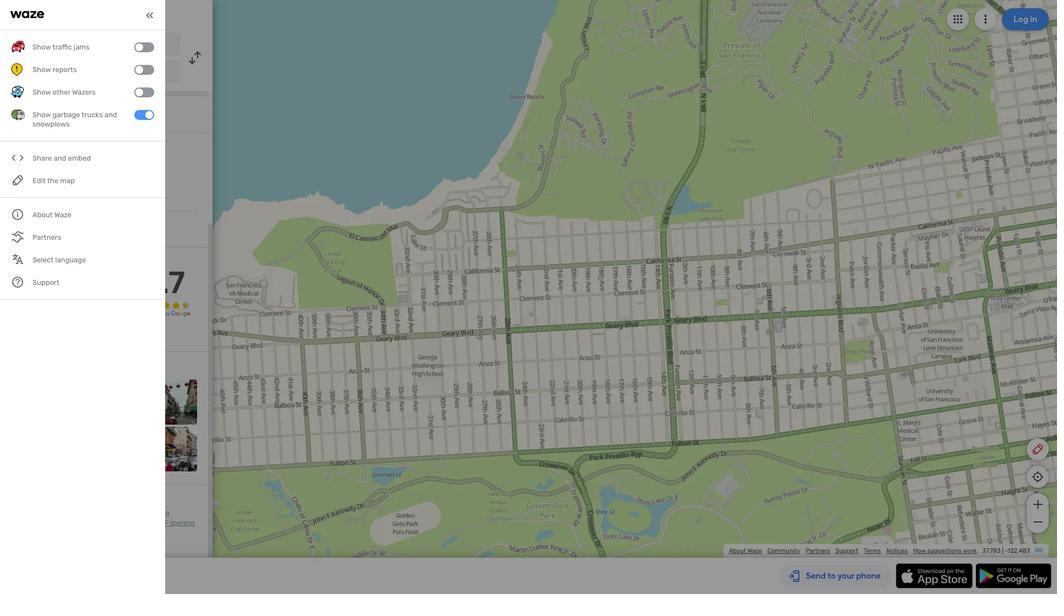 Task type: vqa. For each thing, say whether or not it's contained in the screenshot.
THE LIVE
no



Task type: describe. For each thing, give the bounding box(es) containing it.
suggestions
[[927, 548, 962, 555]]

0 horizontal spatial francisco,
[[27, 160, 63, 170]]

2 horizontal spatial san
[[83, 69, 95, 77]]

support link
[[836, 548, 858, 555]]

chinatown, for driving
[[102, 510, 137, 518]]

san francisco button
[[32, 33, 181, 55]]

0 horizontal spatial san
[[11, 160, 25, 170]]

driving
[[66, 9, 99, 21]]

partners
[[806, 548, 830, 555]]

destination button
[[76, 115, 117, 133]]

chinatown, sf opening hours
[[11, 520, 195, 537]]

5
[[11, 270, 16, 280]]

support
[[836, 548, 858, 555]]

community link
[[767, 548, 800, 555]]

-
[[1005, 548, 1008, 555]]

about
[[729, 548, 746, 555]]

chinatown, sf driving directions
[[11, 510, 169, 527]]

1 vertical spatial ca,
[[65, 160, 77, 170]]

0 vertical spatial francisco,
[[96, 69, 128, 77]]

driving
[[148, 510, 169, 518]]

5 4 3 2
[[11, 270, 16, 306]]

link image
[[1035, 546, 1043, 555]]

0 vertical spatial chinatown san francisco, ca, usa
[[40, 68, 154, 77]]

1 horizontal spatial ca,
[[129, 69, 140, 77]]

about waze link
[[729, 548, 762, 555]]

4
[[11, 279, 16, 289]]

share
[[32, 154, 52, 163]]

san francisco
[[40, 40, 91, 50]]

embed
[[68, 154, 91, 163]]

122.483
[[1008, 548, 1030, 555]]

1 horizontal spatial directions
[[101, 9, 147, 21]]

notices link
[[886, 548, 908, 555]]

|
[[1002, 548, 1004, 555]]

starting point
[[11, 115, 59, 124]]

opening
[[170, 520, 195, 527]]

code image
[[11, 152, 25, 165]]

work
[[963, 548, 977, 555]]

how suggestions work link
[[913, 548, 977, 555]]

share and embed link
[[11, 147, 154, 170]]

and
[[54, 154, 66, 163]]

americanchinatown.com
[[33, 225, 122, 234]]

hours
[[11, 530, 29, 537]]

how
[[913, 548, 926, 555]]

zoom in image
[[1031, 498, 1045, 511]]



Task type: locate. For each thing, give the bounding box(es) containing it.
sf inside chinatown, sf opening hours
[[160, 520, 168, 527]]

chinatown, inside chinatown, sf opening hours
[[124, 520, 159, 527]]

2 vertical spatial san
[[11, 160, 25, 170]]

sf left "driving"
[[139, 510, 146, 518]]

1 horizontal spatial san
[[40, 40, 54, 50]]

1 horizontal spatial francisco,
[[96, 69, 128, 77]]

0 horizontal spatial usa
[[79, 160, 95, 170]]

driving directions
[[66, 9, 147, 21]]

0 vertical spatial chinatown,
[[102, 510, 137, 518]]

chinatown, inside 'chinatown, sf driving directions'
[[102, 510, 137, 518]]

point
[[41, 115, 59, 124]]

4.7
[[141, 265, 185, 301]]

starting
[[11, 115, 39, 124]]

chinatown,
[[102, 510, 137, 518], [124, 520, 159, 527]]

1 vertical spatial san
[[83, 69, 95, 77]]

1 horizontal spatial usa
[[141, 69, 154, 77]]

notices
[[886, 548, 908, 555]]

1 horizontal spatial sf
[[160, 520, 168, 527]]

directions up san francisco "button"
[[101, 9, 147, 21]]

pencil image
[[1031, 443, 1044, 456]]

usa
[[141, 69, 154, 77], [79, 160, 95, 170]]

starting point button
[[11, 115, 59, 132]]

destination
[[76, 115, 117, 124]]

2
[[11, 297, 16, 306]]

0 vertical spatial directions
[[101, 9, 147, 21]]

sf for opening
[[160, 520, 168, 527]]

chinatown san francisco, ca, usa
[[40, 68, 154, 77], [11, 145, 95, 170]]

3
[[11, 288, 16, 297]]

francisco, right code image
[[27, 160, 63, 170]]

0 vertical spatial usa
[[141, 69, 154, 77]]

chinatown, sf driving directions link
[[11, 510, 169, 527]]

review
[[11, 256, 37, 265]]

ca,
[[129, 69, 140, 77], [65, 160, 77, 170]]

sf
[[139, 510, 146, 518], [160, 520, 168, 527]]

review summary
[[11, 256, 72, 265]]

1 vertical spatial chinatown san francisco, ca, usa
[[11, 145, 95, 170]]

0 horizontal spatial sf
[[139, 510, 146, 518]]

sf down "driving"
[[160, 520, 168, 527]]

chinatown, down "driving"
[[124, 520, 159, 527]]

sf inside 'chinatown, sf driving directions'
[[139, 510, 146, 518]]

sf for driving
[[139, 510, 146, 518]]

chinatown
[[40, 68, 79, 77], [11, 145, 69, 159]]

0 vertical spatial sf
[[139, 510, 146, 518]]

0 vertical spatial san
[[40, 40, 54, 50]]

summary
[[38, 256, 72, 265]]

san left share
[[11, 160, 25, 170]]

location image
[[11, 65, 24, 78]]

san left francisco
[[40, 40, 54, 50]]

current location image
[[11, 37, 24, 51]]

waze
[[747, 548, 762, 555]]

ca, right share
[[65, 160, 77, 170]]

community
[[767, 548, 800, 555]]

directions inside 'chinatown, sf driving directions'
[[11, 520, 42, 527]]

francisco
[[56, 40, 91, 50]]

image 8 of chinatown, sf image
[[152, 427, 197, 472]]

1 vertical spatial chinatown
[[11, 145, 69, 159]]

partners link
[[806, 548, 830, 555]]

francisco,
[[96, 69, 128, 77], [27, 160, 63, 170]]

ca, down san francisco "button"
[[129, 69, 140, 77]]

francisco, down san francisco "button"
[[96, 69, 128, 77]]

zoom out image
[[1031, 516, 1045, 529]]

usa right and
[[79, 160, 95, 170]]

1 vertical spatial sf
[[160, 520, 168, 527]]

terms
[[864, 548, 881, 555]]

chinatown, sf opening hours link
[[11, 520, 195, 537]]

1 vertical spatial francisco,
[[27, 160, 63, 170]]

1 vertical spatial usa
[[79, 160, 95, 170]]

americanchinatown.com link
[[33, 225, 122, 234]]

chinatown down san francisco
[[40, 68, 79, 77]]

terms link
[[864, 548, 881, 555]]

37.783
[[982, 548, 1001, 555]]

1 vertical spatial chinatown,
[[124, 520, 159, 527]]

chinatown down starting point button
[[11, 145, 69, 159]]

0 vertical spatial ca,
[[129, 69, 140, 77]]

0 horizontal spatial directions
[[11, 520, 42, 527]]

0 horizontal spatial ca,
[[65, 160, 77, 170]]

directions up hours
[[11, 520, 42, 527]]

chinatown inside chinatown san francisco, ca, usa
[[11, 145, 69, 159]]

image 4 of chinatown, sf image
[[152, 380, 197, 425]]

usa down san francisco "button"
[[141, 69, 154, 77]]

chinatown, for opening
[[124, 520, 159, 527]]

0 vertical spatial chinatown
[[40, 68, 79, 77]]

37.783 | -122.483
[[982, 548, 1030, 555]]

san inside "button"
[[40, 40, 54, 50]]

about waze community partners support terms notices how suggestions work
[[729, 548, 977, 555]]

computer image
[[11, 223, 24, 236]]

directions
[[101, 9, 147, 21], [11, 520, 42, 527]]

share and embed
[[32, 154, 91, 163]]

chinatown, up chinatown, sf opening hours link
[[102, 510, 137, 518]]

san down francisco
[[83, 69, 95, 77]]

san
[[40, 40, 54, 50], [83, 69, 95, 77], [11, 160, 25, 170]]

1 vertical spatial directions
[[11, 520, 42, 527]]



